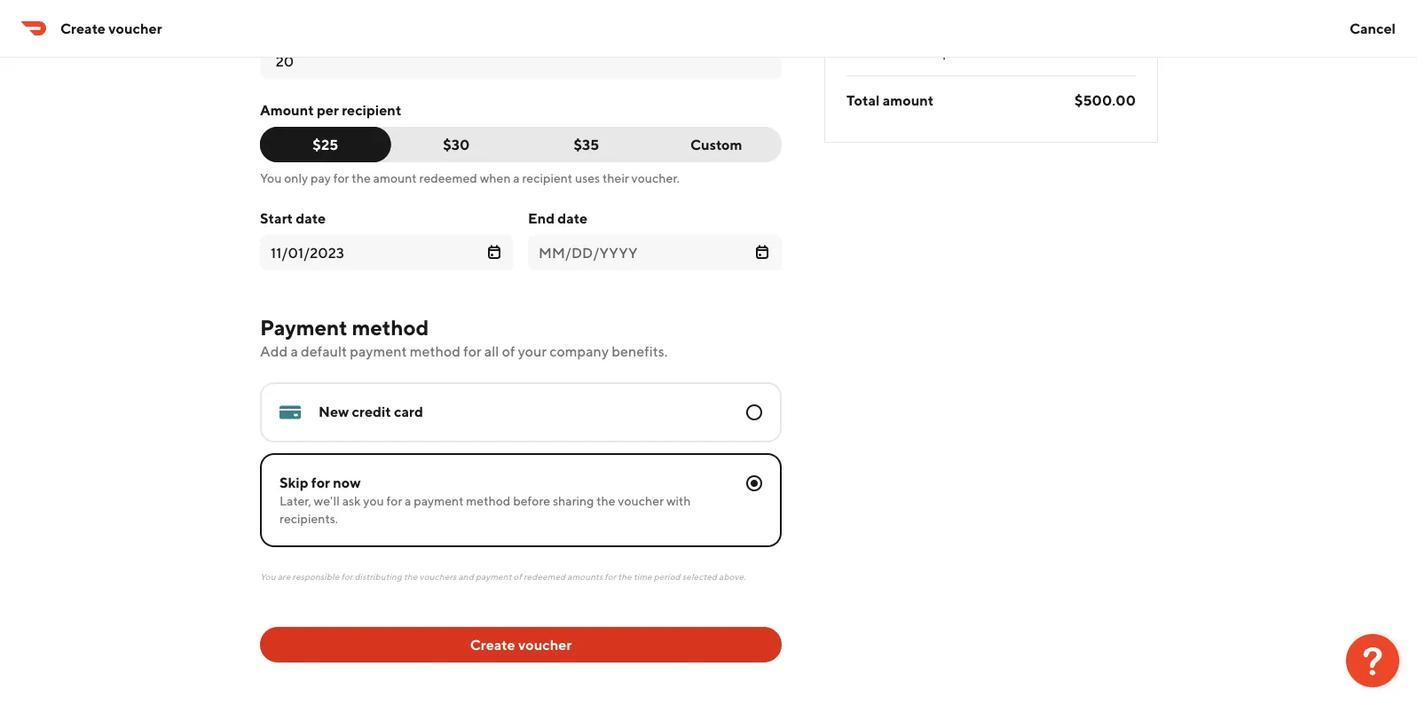 Task type: vqa. For each thing, say whether or not it's contained in the screenshot.
CONDIMENTS button at left bottom
no



Task type: locate. For each thing, give the bounding box(es) containing it.
None radio
[[746, 476, 762, 492]]

now
[[333, 474, 360, 491]]

1 horizontal spatial select a date image
[[755, 245, 769, 259]]

voucher right "portal"
[[108, 20, 162, 37]]

select a date image for start date
[[487, 245, 501, 259]]

redeemed down $30 button
[[419, 171, 477, 185]]

for right 'amounts'
[[604, 571, 616, 582]]

payment right you
[[413, 494, 463, 508]]

1 horizontal spatial voucher
[[518, 637, 571, 653]]

0 horizontal spatial create
[[60, 20, 106, 37]]

pay
[[310, 171, 330, 185]]

selected
[[682, 571, 717, 582]]

1 horizontal spatial create voucher
[[470, 637, 571, 653]]

20
[[1117, 43, 1135, 60]]

1 date from the left
[[295, 210, 325, 227]]

for up we'll
[[311, 474, 330, 491]]

0 horizontal spatial create voucher
[[60, 20, 162, 37]]

of inside payment method add a default payment method for all of your company benefits.
[[502, 343, 515, 360]]

before
[[513, 494, 550, 508]]

for
[[102, 35, 120, 52], [333, 171, 349, 185], [463, 343, 481, 360], [311, 474, 330, 491], [386, 494, 402, 508], [341, 571, 352, 582], [604, 571, 616, 582]]

create voucher right work
[[60, 20, 162, 37]]

you
[[260, 171, 281, 185], [260, 571, 275, 582]]

of right and
[[513, 571, 521, 582]]

1 horizontal spatial amount
[[882, 92, 933, 109]]

select a date image
[[487, 245, 501, 259], [755, 245, 769, 259]]

benefits.
[[611, 343, 667, 360]]

we'll
[[313, 494, 339, 508]]

end date
[[527, 210, 587, 227]]

1 horizontal spatial date
[[557, 210, 587, 227]]

of right all
[[502, 343, 515, 360]]

payment right default
[[349, 343, 406, 360]]

0 horizontal spatial date
[[295, 210, 325, 227]]

0 vertical spatial redeemed
[[419, 171, 477, 185]]

1 select a date image from the left
[[487, 245, 501, 259]]

you for you are responsible for distributing the vouchers and payment of redeemed amounts for the time period selected above.
[[260, 571, 275, 582]]

0 horizontal spatial recipient
[[341, 102, 401, 118]]

2 vertical spatial payment
[[475, 571, 511, 582]]

None radio
[[746, 405, 762, 421]]

recipients
[[918, 43, 982, 60]]

total
[[846, 92, 879, 109]]

create voucher
[[60, 20, 162, 37], [470, 637, 571, 653]]

per
[[316, 102, 338, 118]]

end
[[527, 210, 554, 227]]

2 horizontal spatial payment
[[475, 571, 511, 582]]

1 vertical spatial create voucher
[[470, 637, 571, 653]]

create voucher down you are responsible for distributing the vouchers and payment of redeemed amounts for the time period selected above.
[[470, 637, 571, 653]]

of for are
[[513, 571, 521, 582]]

create right work
[[60, 20, 106, 37]]

payment inside skip for now later, we'll ask you for a payment method before sharing the voucher with recipients.
[[413, 494, 463, 508]]

2 select a date image from the left
[[755, 245, 769, 259]]

1 vertical spatial recipient
[[522, 171, 572, 185]]

1 vertical spatial a
[[290, 343, 298, 360]]

0 horizontal spatial a
[[290, 343, 298, 360]]

start date
[[260, 210, 325, 227]]

voucher left with
[[617, 494, 663, 508]]

date right start
[[295, 210, 325, 227]]

0 horizontal spatial amount
[[373, 171, 416, 185]]

method left all
[[409, 343, 460, 360]]

new credit card
[[318, 403, 423, 420]]

amount per recipient option group
[[260, 127, 781, 162]]

method down start date text field
[[351, 315, 428, 340]]

1 horizontal spatial create
[[470, 637, 515, 653]]

of
[[902, 43, 915, 60], [502, 343, 515, 360], [513, 571, 521, 582]]

you are responsible for distributing the vouchers and payment of redeemed amounts for the time period selected above.
[[260, 571, 745, 582]]

1 vertical spatial redeemed
[[523, 571, 565, 582]]

amount right total
[[882, 92, 933, 109]]

recipient left uses
[[522, 171, 572, 185]]

1 you from the top
[[260, 171, 281, 185]]

2 date from the left
[[557, 210, 587, 227]]

of right number
[[902, 43, 915, 60]]

credit
[[351, 403, 391, 420]]

you left only on the top left
[[260, 171, 281, 185]]

2 vertical spatial method
[[466, 494, 510, 508]]

0 vertical spatial payment
[[349, 343, 406, 360]]

a inside payment method add a default payment method for all of your company benefits.
[[290, 343, 298, 360]]

1 vertical spatial of
[[502, 343, 515, 360]]

a for pay
[[513, 171, 519, 185]]

method
[[351, 315, 428, 340], [409, 343, 460, 360], [466, 494, 510, 508]]

2 vertical spatial voucher
[[518, 637, 571, 653]]

0 horizontal spatial payment
[[349, 343, 406, 360]]

redeemed left 'amounts'
[[523, 571, 565, 582]]

of for method
[[502, 343, 515, 360]]

amount down $30 button
[[373, 171, 416, 185]]

you left are
[[260, 571, 275, 582]]

amount
[[882, 92, 933, 109], [373, 171, 416, 185]]

1 horizontal spatial payment
[[413, 494, 463, 508]]

a right you
[[404, 494, 411, 508]]

date right end at the top of page
[[557, 210, 587, 227]]

$25 button
[[260, 127, 390, 162]]

for left all
[[463, 343, 481, 360]]

create voucher button
[[260, 627, 781, 663]]

2 vertical spatial a
[[404, 494, 411, 508]]

a inside skip for now later, we'll ask you for a payment method before sharing the voucher with recipients.
[[404, 494, 411, 508]]

voucher
[[108, 20, 162, 37], [617, 494, 663, 508], [518, 637, 571, 653]]

$35 button
[[520, 127, 651, 162]]

for inside payment method add a default payment method for all of your company benefits.
[[463, 343, 481, 360]]

0 vertical spatial voucher
[[108, 20, 162, 37]]

work
[[21, 35, 57, 52]]

work portal for keywords
[[21, 35, 184, 52]]

amount per recipient
[[260, 102, 401, 118]]

2 vertical spatial of
[[513, 571, 521, 582]]

payment
[[260, 315, 347, 340]]

keywords
[[122, 35, 184, 52]]

the right the sharing
[[596, 494, 615, 508]]

End date text field
[[538, 242, 740, 264]]

create voucher inside button
[[470, 637, 571, 653]]

a right when
[[513, 171, 519, 185]]

1 vertical spatial payment
[[413, 494, 463, 508]]

a
[[513, 171, 519, 185], [290, 343, 298, 360], [404, 494, 411, 508]]

all
[[484, 343, 499, 360]]

2 you from the top
[[260, 571, 275, 582]]

are
[[277, 571, 290, 582]]

0 vertical spatial method
[[351, 315, 428, 340]]

sharing
[[552, 494, 593, 508]]

responsible
[[292, 571, 339, 582]]

create
[[60, 20, 106, 37], [470, 637, 515, 653]]

0 horizontal spatial voucher
[[108, 20, 162, 37]]

date for end date
[[557, 210, 587, 227]]

0 vertical spatial amount
[[882, 92, 933, 109]]

method left before
[[466, 494, 510, 508]]

voucher down 'amounts'
[[518, 637, 571, 653]]

skip
[[279, 474, 308, 491]]

the right pay
[[351, 171, 370, 185]]

0 vertical spatial you
[[260, 171, 281, 185]]

1 horizontal spatial recipient
[[522, 171, 572, 185]]

0 horizontal spatial redeemed
[[419, 171, 477, 185]]

0 horizontal spatial select a date image
[[487, 245, 501, 259]]

2 horizontal spatial a
[[513, 171, 519, 185]]

a right "add"
[[290, 343, 298, 360]]

the
[[351, 171, 370, 185], [596, 494, 615, 508], [403, 571, 417, 582], [617, 571, 631, 582]]

1 vertical spatial voucher
[[617, 494, 663, 508]]

recipient
[[341, 102, 401, 118], [522, 171, 572, 185]]

$500.00
[[1074, 92, 1135, 109]]

time
[[633, 571, 651, 582]]

2 horizontal spatial voucher
[[617, 494, 663, 508]]

date
[[295, 210, 325, 227], [557, 210, 587, 227]]

vouchers
[[419, 571, 456, 582]]

recipient right per
[[341, 102, 401, 118]]

a for now
[[404, 494, 411, 508]]

1 vertical spatial you
[[260, 571, 275, 582]]

redeemed
[[419, 171, 477, 185], [523, 571, 565, 582]]

ask
[[342, 494, 360, 508]]

above.
[[718, 571, 745, 582]]

uses
[[574, 171, 600, 185]]

$35
[[573, 136, 599, 153]]

card
[[394, 403, 423, 420]]

you for you only pay for the amount redeemed when a recipient uses their voucher.
[[260, 171, 281, 185]]

payment right and
[[475, 571, 511, 582]]

1 horizontal spatial a
[[404, 494, 411, 508]]

1 vertical spatial create
[[470, 637, 515, 653]]

payment
[[349, 343, 406, 360], [413, 494, 463, 508], [475, 571, 511, 582]]

voucher.
[[631, 171, 679, 185]]

date for start date
[[295, 210, 325, 227]]

0 vertical spatial a
[[513, 171, 519, 185]]

1 vertical spatial amount
[[373, 171, 416, 185]]

create down you are responsible for distributing the vouchers and payment of redeemed amounts for the time period selected above.
[[470, 637, 515, 653]]

e.g. 10 number field
[[275, 51, 766, 71]]



Task type: describe. For each thing, give the bounding box(es) containing it.
for right responsible
[[341, 571, 352, 582]]

cancel button
[[1335, 11, 1410, 46]]

skip for now later, we'll ask you for a payment method before sharing the voucher with recipients.
[[279, 474, 690, 526]]

voucher inside skip for now later, we'll ask you for a payment method before sharing the voucher with recipients.
[[617, 494, 663, 508]]

select a date image for end date
[[755, 245, 769, 259]]

company
[[549, 343, 608, 360]]

the inside skip for now later, we'll ask you for a payment method before sharing the voucher with recipients.
[[596, 494, 615, 508]]

1 vertical spatial method
[[409, 343, 460, 360]]

number of recipients
[[846, 43, 982, 60]]

start
[[260, 210, 292, 227]]

voucher inside button
[[518, 637, 571, 653]]

0 vertical spatial create
[[60, 20, 106, 37]]

only
[[284, 171, 308, 185]]

with
[[666, 494, 690, 508]]

period
[[653, 571, 680, 582]]

for right you
[[386, 494, 402, 508]]

create inside button
[[470, 637, 515, 653]]

payment method add a default payment method for all of your company benefits.
[[260, 315, 667, 360]]

0 vertical spatial create voucher
[[60, 20, 162, 37]]

0 vertical spatial recipient
[[341, 102, 401, 118]]

Start date text field
[[270, 242, 472, 264]]

number
[[846, 43, 899, 60]]

cancel
[[1349, 20, 1396, 37]]

amounts
[[567, 571, 602, 582]]

0 vertical spatial of
[[902, 43, 915, 60]]

you
[[363, 494, 384, 508]]

Custom button
[[650, 127, 781, 162]]

for right "portal"
[[102, 35, 120, 52]]

custom
[[690, 136, 742, 153]]

$30 button
[[376, 127, 521, 162]]

distributing
[[354, 571, 401, 582]]

the left the time
[[617, 571, 631, 582]]

their
[[602, 171, 628, 185]]

$25
[[312, 136, 338, 153]]

default
[[300, 343, 347, 360]]

later,
[[279, 494, 311, 508]]

the left vouchers
[[403, 571, 417, 582]]

you only pay for the amount redeemed when a recipient uses their voucher.
[[260, 171, 679, 185]]

for right pay
[[333, 171, 349, 185]]

new
[[318, 403, 349, 420]]

open resource center image
[[1346, 634, 1399, 688]]

recipients.
[[279, 512, 338, 526]]

amount
[[260, 102, 313, 118]]

method inside skip for now later, we'll ask you for a payment method before sharing the voucher with recipients.
[[466, 494, 510, 508]]

1 horizontal spatial redeemed
[[523, 571, 565, 582]]

and
[[458, 571, 473, 582]]

$30
[[442, 136, 469, 153]]

portal
[[60, 35, 99, 52]]

your
[[517, 343, 546, 360]]

when
[[479, 171, 510, 185]]

payment inside payment method add a default payment method for all of your company benefits.
[[349, 343, 406, 360]]

add
[[260, 343, 287, 360]]

total amount
[[846, 92, 933, 109]]



